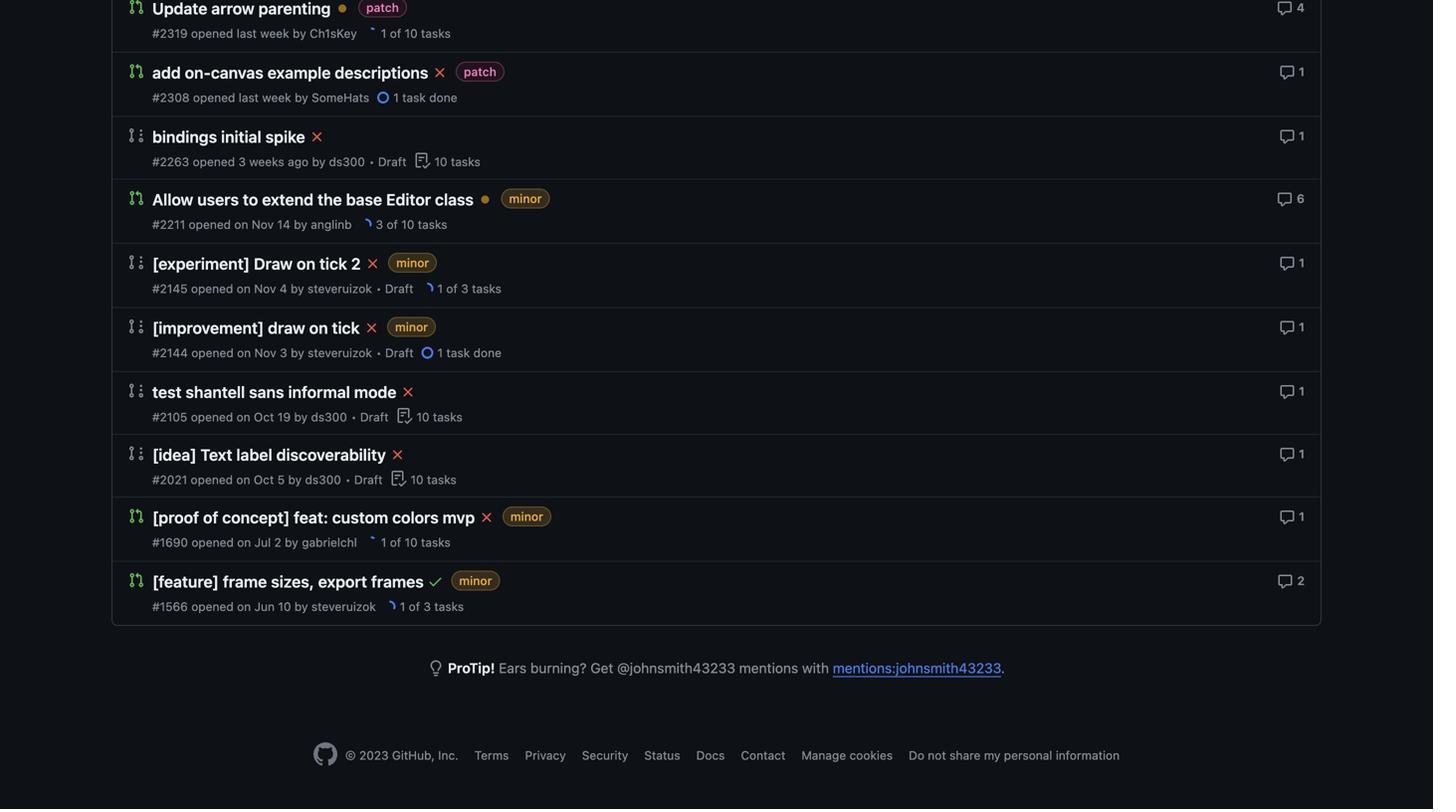 Task type: vqa. For each thing, say whether or not it's contained in the screenshot.
"Start" in the CREATE A NEW REPOSITORY Element
no



Task type: describe. For each thing, give the bounding box(es) containing it.
colors
[[392, 508, 439, 527]]

test shantell sans informal mode
[[152, 383, 397, 402]]

19
[[278, 410, 291, 424]]

on for #2145
[[237, 282, 251, 296]]

comment image for allow users to extend the base editor class
[[1277, 191, 1293, 207]]

1 vertical spatial comment image
[[1279, 447, 1295, 463]]

1 vertical spatial patch link
[[456, 62, 504, 82]]

2 for jul
[[274, 535, 281, 549]]

on for #2144
[[237, 346, 251, 360]]

draft pull request image for bindings initial spike
[[128, 127, 144, 143]]

base
[[346, 190, 382, 209]]

spike
[[265, 127, 305, 146]]

get
[[590, 660, 613, 676]]

checklist image for test shantell sans informal mode
[[397, 408, 413, 424]]

by for 5
[[288, 473, 302, 487]]

light bulb image
[[428, 660, 444, 676]]

[experiment] draw on tick 2 link
[[152, 254, 361, 273]]

add on-canvas example descriptions
[[152, 63, 428, 82]]

steveruizok link for [experiment] draw on tick 2
[[308, 282, 372, 296]]

status
[[644, 748, 680, 762]]

0 vertical spatial 3 / 5 checks ok image
[[335, 0, 351, 16]]

ds300 link for spike
[[329, 155, 365, 169]]

frames
[[371, 572, 424, 591]]

open pull request element for [proof of concept] feat: custom colors mvp
[[128, 508, 144, 524]]

draft for [idea] text label discoverability
[[354, 473, 383, 487]]

add
[[152, 63, 181, 82]]

not
[[928, 748, 946, 762]]

opened for #2211
[[189, 217, 231, 231]]

• draft for [idea] text label discoverability
[[345, 473, 383, 487]]

1 link for add on-canvas example descriptions
[[1279, 63, 1305, 80]]

3 of 10 tasks
[[376, 217, 447, 231]]

personal
[[1004, 748, 1053, 762]]

open pull request image for 4
[[128, 0, 144, 15]]

ds300 link for label
[[305, 473, 341, 487]]

of for #1566             opened on jun 10 by steveruizok
[[409, 600, 420, 614]]

patch for the bottommost patch link
[[464, 65, 496, 79]]

nov for draw
[[254, 346, 276, 360]]

[experiment] draw on tick 2
[[152, 254, 361, 273]]

anglinb
[[311, 217, 352, 231]]

draft up "4 / 5 checks ok" "image"
[[385, 346, 414, 360]]

draft link for bindings initial spike
[[378, 155, 407, 169]]

do
[[909, 748, 925, 762]]

[proof
[[152, 508, 199, 527]]

anglinb link
[[311, 217, 352, 231]]

to
[[243, 190, 258, 209]]

open pull request image for [proof of concept] feat: custom colors mvp
[[128, 508, 144, 524]]

3 down draw
[[280, 346, 287, 360]]

jun
[[254, 600, 275, 614]]

ds300 for spike
[[329, 155, 365, 169]]

draft pull request image for test shantell sans informal mode
[[128, 383, 144, 399]]

terms link
[[475, 748, 509, 762]]

opened for #2144
[[191, 346, 234, 360]]

2 horizontal spatial 2
[[1297, 574, 1305, 588]]

protip! ears burning? get @johnsmith43233 mentions with mentions:johnsmith43233 .
[[448, 660, 1005, 676]]

#1566             opened on jun 10 by steveruizok
[[152, 600, 376, 614]]

draft for test shantell sans informal mode
[[360, 410, 389, 424]]

on for [experiment]
[[297, 254, 315, 273]]

0 vertical spatial patch link
[[358, 0, 407, 18]]

5 / 6 checks ok image for add on-canvas example descriptions
[[432, 65, 448, 81]]

security link
[[582, 748, 628, 762]]

last for #2319             opened
[[237, 26, 257, 40]]

terms
[[475, 748, 509, 762]]

3 / 6 checks ok image
[[479, 510, 495, 526]]

steveruizok for [experiment] draw on tick 2
[[308, 282, 372, 296]]

6 link
[[1277, 190, 1305, 207]]

concept]
[[222, 508, 290, 527]]

open pull request image for allow users to extend the base editor class
[[128, 190, 144, 206]]

#2021             opened on oct 5 by ds300
[[152, 473, 341, 487]]

text
[[201, 445, 232, 464]]

done for by
[[429, 91, 457, 105]]

gabrielchl link
[[302, 535, 357, 549]]

status link
[[644, 748, 680, 762]]

4 link
[[1277, 0, 1305, 16]]

allow users to extend the base editor class
[[152, 190, 474, 209]]

[proof of concept] feat: custom colors mvp link
[[152, 508, 475, 527]]

frame
[[223, 572, 267, 591]]

mentions:johnsmith43233 link
[[833, 660, 1001, 676]]

sizes,
[[271, 572, 314, 591]]

initial
[[221, 127, 262, 146]]

1 link for test shantell sans informal mode
[[1279, 382, 1305, 400]]

bindings
[[152, 127, 217, 146]]

checklist image
[[415, 153, 430, 169]]

draft pull request element for bindings
[[128, 127, 144, 143]]

• up mode
[[376, 346, 382, 360]]

draft pull request element for [experiment]
[[128, 254, 144, 270]]

label
[[236, 445, 272, 464]]

14
[[277, 217, 290, 231]]

comment image inside 4 link
[[1277, 0, 1293, 16]]

draft pull request element for [idea]
[[128, 445, 144, 461]]

burning?
[[530, 660, 587, 676]]

allow users to extend the base editor class link
[[152, 190, 474, 209]]

ch1skey
[[310, 26, 357, 40]]

© 2023 github, inc.
[[345, 748, 459, 762]]

[idea]
[[152, 445, 197, 464]]

oct for label
[[254, 473, 274, 487]]

ago
[[288, 155, 309, 169]]

draft pull request image for [idea] text label discoverability
[[128, 445, 144, 461]]

on for #1690
[[237, 535, 251, 549]]

[idea] text label discoverability link
[[152, 445, 386, 464]]

somehats
[[312, 91, 369, 105]]

informal
[[288, 383, 350, 402]]

5
[[277, 473, 285, 487]]

[feature]
[[152, 572, 219, 591]]

opened for #1690
[[191, 535, 234, 549]]

class
[[435, 190, 474, 209]]

1 vertical spatial 4
[[280, 282, 287, 296]]

minor for [improvement] draw on tick
[[395, 320, 428, 334]]

on for #2021
[[236, 473, 250, 487]]

do not share my personal information button
[[909, 746, 1120, 764]]

comment image for [proof of concept] feat: custom colors mvp
[[1279, 509, 1295, 525]]

ds300 for sans
[[311, 410, 347, 424]]

#1690             opened on jul 2 by gabrielchl
[[152, 535, 357, 549]]

contact
[[741, 748, 786, 762]]

somehats link
[[312, 91, 369, 105]]

of right [proof
[[203, 508, 218, 527]]

discoverability
[[276, 445, 386, 464]]

#2145             opened on nov 4 by steveruizok
[[152, 282, 372, 296]]

• for test shantell sans informal mode
[[351, 410, 357, 424]]

• draft down 5 / 6 checks ok image on the left top of the page
[[376, 282, 414, 296]]

1 task done for by
[[393, 91, 457, 105]]

5 / 6 checks ok image
[[365, 256, 381, 272]]

on for #2105
[[236, 410, 251, 424]]

docs
[[696, 748, 725, 762]]

#2105             opened on oct 19 by ds300
[[152, 410, 347, 424]]

contact link
[[741, 748, 786, 762]]

comment image for frames
[[1278, 574, 1294, 590]]

1 of 3 tasks for by
[[400, 600, 464, 614]]

steveruizok for [feature] frame sizes, export frames
[[311, 600, 376, 614]]

open pull request element for allow users to extend the base editor class
[[128, 190, 144, 206]]

ears
[[499, 660, 527, 676]]

draw
[[254, 254, 293, 273]]

manage cookies button
[[802, 746, 893, 764]]

3 left weeks
[[238, 155, 246, 169]]

0 vertical spatial 4
[[1297, 0, 1305, 14]]

feat:
[[294, 508, 328, 527]]

steveruizok for [improvement] draw on tick
[[308, 346, 372, 360]]

tick for [experiment] draw on tick 2
[[319, 254, 347, 273]]

1 link for [idea] text label discoverability
[[1279, 445, 1305, 463]]

[experiment]
[[152, 254, 250, 273]]

#1690
[[152, 535, 188, 549]]

draft link for test shantell sans informal mode
[[360, 410, 389, 424]]

manage cookies
[[802, 748, 893, 762]]

checklist image for [idea] text label discoverability
[[391, 471, 407, 487]]



Task type: locate. For each thing, give the bounding box(es) containing it.
2
[[351, 254, 361, 273], [274, 535, 281, 549], [1297, 574, 1305, 588]]

draft link up "4 / 5 checks ok" "image"
[[385, 346, 414, 360]]

oct
[[254, 410, 274, 424], [254, 473, 274, 487]]

minor
[[509, 192, 542, 206], [396, 256, 429, 270], [395, 320, 428, 334], [510, 510, 543, 524], [459, 574, 492, 588]]

open pull request image
[[128, 63, 144, 79], [128, 190, 144, 206], [128, 508, 144, 524]]

3 draft pull request image from the top
[[128, 383, 144, 399]]

docs link
[[696, 748, 725, 762]]

10 tasks
[[434, 155, 481, 169], [416, 410, 463, 424], [411, 473, 457, 487]]

draft pull request element left test
[[128, 382, 144, 399]]

0 vertical spatial open pull request image
[[128, 0, 144, 15]]

draft down "3 of 10 tasks"
[[385, 282, 414, 296]]

allow
[[152, 190, 193, 209]]

nov left "14"
[[252, 217, 274, 231]]

1 link for [improvement] draw on tick
[[1279, 318, 1305, 336]]

6 1 link from the top
[[1279, 445, 1305, 463]]

1 of 3 tasks for • draft
[[437, 282, 502, 296]]

4 1 link from the top
[[1279, 318, 1305, 336]]

draft pull request element left [improvement]
[[128, 318, 144, 334]]

jul
[[254, 535, 271, 549]]

1 horizontal spatial 3 / 5 checks ok image
[[477, 192, 493, 208]]

steveruizok link up informal
[[308, 346, 372, 360]]

users
[[197, 190, 239, 209]]

3 draft pull request element from the top
[[128, 318, 144, 334]]

[improvement] draw on tick
[[152, 319, 360, 337]]

0 vertical spatial 1 of 3 tasks
[[437, 282, 502, 296]]

done
[[429, 91, 457, 105], [473, 346, 502, 360]]

comment image for add on-canvas example descriptions
[[1279, 65, 1295, 80]]

steveruizok link down 5 / 6 checks ok image on the left top of the page
[[308, 282, 372, 296]]

2 vertical spatial ds300 link
[[305, 473, 341, 487]]

#2144
[[152, 346, 188, 360]]

draft link left checklist image
[[378, 155, 407, 169]]

0 vertical spatial nov
[[252, 217, 274, 231]]

mvp
[[443, 508, 475, 527]]

patch right descriptions
[[464, 65, 496, 79]]

1 vertical spatial oct
[[254, 473, 274, 487]]

1 1 link from the top
[[1279, 63, 1305, 80]]

ds300 link down informal
[[311, 410, 347, 424]]

draft pull request element left [idea]
[[128, 445, 144, 461]]

export
[[318, 572, 367, 591]]

7 1 link from the top
[[1279, 508, 1305, 525]]

• up base at top left
[[369, 155, 375, 169]]

week for somehats
[[262, 91, 291, 105]]

draft pull request image up draft pull request image
[[128, 254, 144, 270]]

opened for #2319
[[191, 26, 233, 40]]

10 tasks for bindings initial spike
[[434, 155, 481, 169]]

2 vertical spatial ds300
[[305, 473, 341, 487]]

0 vertical spatial 5 / 6 checks ok image
[[432, 65, 448, 81]]

comment image for [experiment] draw on tick 2
[[1279, 256, 1295, 272]]

comment image for [improvement] draw on tick
[[1279, 320, 1295, 336]]

ds300 link
[[329, 155, 365, 169], [311, 410, 347, 424], [305, 473, 341, 487]]

task for by
[[402, 91, 426, 105]]

of down the editor
[[387, 217, 398, 231]]

of for #1690             opened on jul 2 by gabrielchl
[[390, 535, 401, 549]]

0 vertical spatial checklist image
[[397, 408, 413, 424]]

1 draft pull request element from the top
[[128, 127, 144, 143]]

share
[[950, 748, 981, 762]]

6
[[1297, 192, 1305, 206]]

patch link up descriptions
[[358, 0, 407, 18]]

1 vertical spatial task
[[446, 346, 470, 360]]

on for #1566
[[237, 600, 251, 614]]

editor
[[386, 190, 431, 209]]

nov down [improvement] draw on tick link
[[254, 346, 276, 360]]

0 vertical spatial patch
[[366, 1, 399, 15]]

5 draft pull request element from the top
[[128, 445, 144, 461]]

2 1 link from the top
[[1279, 127, 1305, 145]]

minor link for [feature] frame sizes, export frames
[[451, 571, 500, 591]]

0 horizontal spatial 2
[[274, 535, 281, 549]]

2 open pull request image from the top
[[128, 190, 144, 206]]

•
[[369, 155, 375, 169], [376, 282, 382, 296], [376, 346, 382, 360], [351, 410, 357, 424], [345, 473, 351, 487]]

draft down mode
[[360, 410, 389, 424]]

1 horizontal spatial 5 / 6 checks ok image
[[432, 65, 448, 81]]

2 / 5 checks ok image
[[309, 129, 325, 145]]

opened for #2263
[[193, 155, 235, 169]]

1 of 10 tasks up descriptions
[[381, 26, 451, 40]]

3 down class
[[461, 282, 469, 296]]

2 vertical spatial open pull request image
[[128, 508, 144, 524]]

draft left checklist image
[[378, 155, 407, 169]]

minor link right 3 / 6 checks ok image
[[502, 507, 551, 527]]

minor link down "3 of 10 tasks"
[[388, 253, 437, 273]]

• for bindings initial spike
[[369, 155, 375, 169]]

gabrielchl
[[302, 535, 357, 549]]

security
[[582, 748, 628, 762]]

1 vertical spatial 3 / 5 checks ok image
[[477, 192, 493, 208]]

1 vertical spatial 1 task done
[[437, 346, 502, 360]]

opened for #2105
[[191, 410, 233, 424]]

0 horizontal spatial task
[[402, 91, 426, 105]]

comment image
[[1277, 0, 1293, 16], [1279, 65, 1295, 80], [1279, 129, 1295, 145], [1277, 191, 1293, 207], [1279, 256, 1295, 272], [1279, 320, 1295, 336], [1279, 509, 1295, 525]]

ds300 down discoverability
[[305, 473, 341, 487]]

protip!
[[448, 660, 495, 676]]

[improvement]
[[152, 319, 264, 337]]

1 horizontal spatial patch link
[[456, 62, 504, 82]]

0 horizontal spatial 3 / 5 checks ok image
[[335, 0, 351, 16]]

1 vertical spatial week
[[262, 91, 291, 105]]

[idea] text label discoverability
[[152, 445, 386, 464]]

• draft down mode
[[351, 410, 389, 424]]

2 draft pull request image from the top
[[128, 254, 144, 270]]

last up canvas
[[237, 26, 257, 40]]

steveruizok up informal
[[308, 346, 372, 360]]

4 draft pull request element from the top
[[128, 382, 144, 399]]

0 vertical spatial 1 of 10 tasks
[[381, 26, 451, 40]]

weeks
[[249, 155, 284, 169]]

1 vertical spatial 2
[[274, 535, 281, 549]]

ds300
[[329, 155, 365, 169], [311, 410, 347, 424], [305, 473, 341, 487]]

2 link
[[1278, 572, 1305, 590]]

mode
[[354, 383, 397, 402]]

[feature] frame sizes, export frames link
[[152, 572, 424, 591]]

1 link for bindings initial spike
[[1279, 127, 1305, 145]]

5 / 6 checks ok image for [improvement] draw on tick
[[364, 320, 379, 336]]

draft pull request image left test
[[128, 383, 144, 399]]

canvas
[[211, 63, 264, 82]]

minor right class
[[509, 192, 542, 206]]

by for 19
[[294, 410, 308, 424]]

draft link down "3 of 10 tasks"
[[385, 282, 414, 296]]

3 open pull request element from the top
[[128, 190, 144, 206]]

steveruizok
[[308, 282, 372, 296], [308, 346, 372, 360], [311, 600, 376, 614]]

draft up custom
[[354, 473, 383, 487]]

1 1 of 10 tasks from the top
[[381, 26, 451, 40]]

minor link up "4 / 5 checks ok" "image"
[[387, 317, 436, 337]]

• down discoverability
[[345, 473, 351, 487]]

• draft for test shantell sans informal mode
[[351, 410, 389, 424]]

draft pull request image left bindings
[[128, 127, 144, 143]]

draft link for [idea] text label discoverability
[[354, 473, 383, 487]]

3
[[238, 155, 246, 169], [376, 217, 383, 231], [461, 282, 469, 296], [280, 346, 287, 360], [423, 600, 431, 614]]

1 of 10 tasks for ch1skey
[[381, 26, 451, 40]]

oct for sans
[[254, 410, 274, 424]]

patch link right descriptions
[[456, 62, 504, 82]]

1 horizontal spatial patch
[[464, 65, 496, 79]]

0 vertical spatial oct
[[254, 410, 274, 424]]

#2211
[[152, 217, 185, 231]]

information
[[1056, 748, 1120, 762]]

minor link
[[501, 189, 550, 209], [388, 253, 437, 273], [387, 317, 436, 337], [502, 507, 551, 527], [451, 571, 500, 591]]

1 horizontal spatial 2
[[351, 254, 361, 273]]

checklist image
[[397, 408, 413, 424], [391, 471, 407, 487]]

1 of 3 tasks
[[437, 282, 502, 296], [400, 600, 464, 614]]

2 vertical spatial steveruizok
[[311, 600, 376, 614]]

1 vertical spatial 10 tasks
[[416, 410, 463, 424]]

tick
[[319, 254, 347, 273], [332, 319, 360, 337]]

draft pull request image left [idea]
[[128, 445, 144, 461]]

1 vertical spatial done
[[473, 346, 502, 360]]

1 vertical spatial 1 of 10 tasks
[[381, 535, 451, 549]]

0 vertical spatial 1 task done
[[393, 91, 457, 105]]

minor up "4 / 5 checks ok" "image"
[[395, 320, 428, 334]]

• draft
[[369, 155, 407, 169], [376, 282, 414, 296], [376, 346, 414, 360], [351, 410, 389, 424], [345, 473, 383, 487]]

0 horizontal spatial patch link
[[358, 0, 407, 18]]

1 vertical spatial last
[[239, 91, 259, 105]]

on-
[[185, 63, 211, 82]]

0 vertical spatial week
[[260, 26, 289, 40]]

• draft left checklist image
[[369, 155, 407, 169]]

do not share my personal information
[[909, 748, 1120, 762]]

checklist image down 3 / 5 checks ok icon
[[391, 471, 407, 487]]

©
[[345, 748, 356, 762]]

draft link down mode
[[360, 410, 389, 424]]

3 / 5 checks ok image up ch1skey
[[335, 0, 351, 16]]

2023
[[359, 748, 389, 762]]

#2021
[[152, 473, 187, 487]]

0 vertical spatial last
[[237, 26, 257, 40]]

of down colors
[[390, 535, 401, 549]]

draft pull request element up draft pull request image
[[128, 254, 144, 270]]

1 task done for • draft
[[437, 346, 502, 360]]

minor for [feature] frame sizes, export frames
[[459, 574, 492, 588]]

opened down [improvement]
[[191, 346, 234, 360]]

open pull request element for add on-canvas example descriptions
[[128, 63, 144, 79]]

10 tasks for test shantell sans informal mode
[[416, 410, 463, 424]]

opened down shantell
[[191, 410, 233, 424]]

by for 4
[[291, 282, 304, 296]]

2 open pull request element from the top
[[128, 63, 144, 79]]

nov for draw
[[254, 282, 276, 296]]

tick for [improvement] draw on tick
[[332, 319, 360, 337]]

ds300 link up base at top left
[[329, 155, 365, 169]]

5 / 6 checks ok image
[[432, 65, 448, 81], [364, 320, 379, 336]]

last down canvas
[[239, 91, 259, 105]]

minor link right class
[[501, 189, 550, 209]]

by for 14
[[294, 217, 307, 231]]

draft pull request element
[[128, 127, 144, 143], [128, 254, 144, 270], [128, 318, 144, 334], [128, 382, 144, 399], [128, 445, 144, 461]]

minor right 6 / 6 checks ok image
[[459, 574, 492, 588]]

0 vertical spatial done
[[429, 91, 457, 105]]

open pull request element
[[128, 0, 144, 15], [128, 63, 144, 79], [128, 190, 144, 206], [128, 508, 144, 524], [128, 572, 144, 588]]

5 / 6 checks ok image down 5 / 6 checks ok image on the left top of the page
[[364, 320, 379, 336]]

open pull request image left [proof
[[128, 508, 144, 524]]

on for #2211
[[234, 217, 248, 231]]

#2308             opened last week by somehats
[[152, 91, 369, 105]]

by for ago
[[312, 155, 326, 169]]

2 for tick
[[351, 254, 361, 273]]

• draft up "4 / 5 checks ok" "image"
[[376, 346, 414, 360]]

1 vertical spatial open pull request image
[[128, 190, 144, 206]]

1 open pull request image from the top
[[128, 0, 144, 15]]

.
[[1001, 660, 1005, 676]]

of down frames
[[409, 600, 420, 614]]

week
[[260, 26, 289, 40], [262, 91, 291, 105]]

0 vertical spatial open pull request image
[[128, 63, 144, 79]]

tick right draw
[[332, 319, 360, 337]]

0 horizontal spatial patch
[[366, 1, 399, 15]]

1 vertical spatial steveruizok
[[308, 346, 372, 360]]

opened down bindings initial spike link on the top left
[[193, 155, 235, 169]]

minor right 3 / 6 checks ok image
[[510, 510, 543, 524]]

with
[[802, 660, 829, 676]]

ds300 down informal
[[311, 410, 347, 424]]

draft pull request image
[[128, 319, 144, 334]]

by
[[293, 26, 306, 40], [295, 91, 308, 105], [312, 155, 326, 169], [294, 217, 307, 231], [291, 282, 304, 296], [291, 346, 304, 360], [294, 410, 308, 424], [288, 473, 302, 487], [285, 535, 298, 549], [294, 600, 308, 614]]

of down "3 of 10 tasks"
[[446, 282, 458, 296]]

minor down "3 of 10 tasks"
[[396, 256, 429, 270]]

1 open pull request element from the top
[[128, 0, 144, 15]]

1 link
[[1279, 63, 1305, 80], [1279, 127, 1305, 145], [1279, 254, 1305, 272], [1279, 318, 1305, 336], [1279, 382, 1305, 400], [1279, 445, 1305, 463], [1279, 508, 1305, 525]]

of for #2211             opened on nov 14 by anglinb
[[387, 217, 398, 231]]

opened for #2145
[[191, 282, 233, 296]]

6 / 6 checks ok image
[[428, 574, 443, 590]]

bindings initial spike link
[[152, 127, 305, 146]]

4 / 5 checks ok image
[[400, 384, 416, 400]]

extend
[[262, 190, 314, 209]]

steveruizok link for [feature] frame sizes, export frames
[[311, 600, 376, 614]]

minor for [experiment] draw on tick 2
[[396, 256, 429, 270]]

by for 10
[[294, 600, 308, 614]]

10 tasks for [idea] text label discoverability
[[411, 473, 457, 487]]

3 down 6 / 6 checks ok image
[[423, 600, 431, 614]]

comment image for mode
[[1279, 384, 1295, 400]]

oct left 5
[[254, 473, 274, 487]]

open pull request image for 2
[[128, 572, 144, 588]]

0 vertical spatial task
[[402, 91, 426, 105]]

3 / 5 checks ok image
[[335, 0, 351, 16], [477, 192, 493, 208]]

comment image inside 6 link
[[1277, 191, 1293, 207]]

opened for #1566
[[191, 600, 234, 614]]

steveruizok down the export
[[311, 600, 376, 614]]

1 vertical spatial 5 / 6 checks ok image
[[364, 320, 379, 336]]

1 vertical spatial ds300
[[311, 410, 347, 424]]

#1566
[[152, 600, 188, 614]]

open pull request image
[[128, 0, 144, 15], [128, 572, 144, 588]]

comment image for bindings initial spike
[[1279, 129, 1295, 145]]

3 / 5 checks ok image right class
[[477, 192, 493, 208]]

week up add on-canvas example descriptions link
[[260, 26, 289, 40]]

test shantell sans informal mode link
[[152, 383, 397, 402]]

opened right #1690
[[191, 535, 234, 549]]

1 horizontal spatial 4
[[1297, 0, 1305, 14]]

1 link for [experiment] draw on tick 2
[[1279, 254, 1305, 272]]

1 vertical spatial open pull request image
[[128, 572, 144, 588]]

draft pull request image
[[128, 127, 144, 143], [128, 254, 144, 270], [128, 383, 144, 399], [128, 445, 144, 461]]

1 open pull request image from the top
[[128, 63, 144, 79]]

opened down on-
[[193, 91, 235, 105]]

test
[[152, 383, 182, 402]]

• draft up custom
[[345, 473, 383, 487]]

2 vertical spatial comment image
[[1278, 574, 1294, 590]]

oct left 19 on the bottom of page
[[254, 410, 274, 424]]

1 vertical spatial 1 of 3 tasks
[[400, 600, 464, 614]]

draft link up custom
[[354, 473, 383, 487]]

• for [idea] text label discoverability
[[345, 473, 351, 487]]

opened for #2021
[[191, 473, 233, 487]]

4 draft pull request image from the top
[[128, 445, 144, 461]]

opened up on-
[[191, 26, 233, 40]]

0 vertical spatial ds300 link
[[329, 155, 365, 169]]

minor link right 6 / 6 checks ok image
[[451, 571, 500, 591]]

comment image inside 2 link
[[1278, 574, 1294, 590]]

by for 3
[[291, 346, 304, 360]]

draft pull request element left bindings
[[128, 127, 144, 143]]

of
[[390, 26, 401, 40], [387, 217, 398, 231], [446, 282, 458, 296], [203, 508, 218, 527], [390, 535, 401, 549], [409, 600, 420, 614]]

nov
[[252, 217, 274, 231], [254, 282, 276, 296], [254, 346, 276, 360]]

1 of 3 tasks down 6 / 6 checks ok image
[[400, 600, 464, 614]]

tick left 5 / 6 checks ok image on the left top of the page
[[319, 254, 347, 273]]

draft pull request element for [improvement]
[[128, 318, 144, 334]]

3 open pull request image from the top
[[128, 508, 144, 524]]

minor link for [experiment] draw on tick 2
[[388, 253, 437, 273]]

inc.
[[438, 748, 459, 762]]

3 1 link from the top
[[1279, 254, 1305, 272]]

open pull request element for [feature] frame sizes, export frames
[[128, 572, 144, 588]]

1 draft pull request image from the top
[[128, 127, 144, 143]]

0 vertical spatial 10 tasks
[[434, 155, 481, 169]]

homepage image
[[313, 743, 337, 766]]

0 vertical spatial steveruizok
[[308, 282, 372, 296]]

• draft for bindings initial spike
[[369, 155, 407, 169]]

1 of 10 tasks down colors
[[381, 535, 451, 549]]

steveruizok link down the export
[[311, 600, 376, 614]]

draft for bindings initial spike
[[378, 155, 407, 169]]

by for 2
[[285, 535, 298, 549]]

1 vertical spatial patch
[[464, 65, 496, 79]]

2 vertical spatial nov
[[254, 346, 276, 360]]

last for #2308             opened
[[239, 91, 259, 105]]

steveruizok link for [improvement] draw on tick
[[308, 346, 372, 360]]

2 1 of 10 tasks from the top
[[381, 535, 451, 549]]

opened down [experiment]
[[191, 282, 233, 296]]

3 down base at top left
[[376, 217, 383, 231]]

patch up descriptions
[[366, 1, 399, 15]]

nov for users
[[252, 217, 274, 231]]

opened for #2308
[[193, 91, 235, 105]]

open pull request image for add on-canvas example descriptions
[[128, 63, 144, 79]]

comment image
[[1279, 384, 1295, 400], [1279, 447, 1295, 463], [1278, 574, 1294, 590]]

custom
[[332, 508, 388, 527]]

0 horizontal spatial 5 / 6 checks ok image
[[364, 320, 379, 336]]

steveruizok down 5 / 6 checks ok image on the left top of the page
[[308, 282, 372, 296]]

2 draft pull request element from the top
[[128, 254, 144, 270]]

open pull request image left add
[[128, 63, 144, 79]]

1 vertical spatial ds300 link
[[311, 410, 347, 424]]

ds300 up base at top left
[[329, 155, 365, 169]]

minor link for [improvement] draw on tick
[[387, 317, 436, 337]]

• down mode
[[351, 410, 357, 424]]

5 1 link from the top
[[1279, 382, 1305, 400]]

ds300 link down discoverability
[[305, 473, 341, 487]]

2 vertical spatial steveruizok link
[[311, 600, 376, 614]]

week for ch1skey
[[260, 26, 289, 40]]

minor for allow users to extend the base editor class
[[509, 192, 542, 206]]

my
[[984, 748, 1001, 762]]

of for #2319             opened last week by ch1skey
[[390, 26, 401, 40]]

5 / 6 checks ok image right descriptions
[[432, 65, 448, 81]]

1 link for [proof of concept] feat: custom colors mvp
[[1279, 508, 1305, 525]]

ds300 link for sans
[[311, 410, 347, 424]]

opened down users
[[189, 217, 231, 231]]

1 of 3 tasks down "3 of 10 tasks"
[[437, 282, 502, 296]]

done for • draft
[[473, 346, 502, 360]]

2 vertical spatial 2
[[1297, 574, 1305, 588]]

0 vertical spatial 2
[[351, 254, 361, 273]]

draft link
[[378, 155, 407, 169], [385, 282, 414, 296], [385, 346, 414, 360], [360, 410, 389, 424], [354, 473, 383, 487]]

github,
[[392, 748, 435, 762]]

patch for the top patch link
[[366, 1, 399, 15]]

2 open pull request image from the top
[[128, 572, 144, 588]]

1 horizontal spatial task
[[446, 346, 470, 360]]

0 vertical spatial steveruizok link
[[308, 282, 372, 296]]

3 / 5 checks ok image
[[390, 447, 406, 463]]

ds300 for label
[[305, 473, 341, 487]]

1 vertical spatial checklist image
[[391, 471, 407, 487]]

• down 5 / 6 checks ok image on the left top of the page
[[376, 282, 382, 296]]

0 horizontal spatial done
[[429, 91, 457, 105]]

the
[[318, 190, 342, 209]]

5 open pull request element from the top
[[128, 572, 144, 588]]

2 vertical spatial 10 tasks
[[411, 473, 457, 487]]

1 vertical spatial steveruizok link
[[308, 346, 372, 360]]

1 vertical spatial nov
[[254, 282, 276, 296]]

opened down text
[[191, 473, 233, 487]]

4 open pull request element from the top
[[128, 508, 144, 524]]

1 vertical spatial tick
[[332, 319, 360, 337]]

week down add on-canvas example descriptions link
[[262, 91, 291, 105]]

task for • draft
[[446, 346, 470, 360]]

0 vertical spatial comment image
[[1279, 384, 1295, 400]]

of up descriptions
[[390, 26, 401, 40]]

open pull request image left allow
[[128, 190, 144, 206]]

opened down [feature]
[[191, 600, 234, 614]]

nov down draw
[[254, 282, 276, 296]]

1 horizontal spatial done
[[473, 346, 502, 360]]

0 vertical spatial tick
[[319, 254, 347, 273]]

0 vertical spatial ds300
[[329, 155, 365, 169]]

descriptions
[[335, 63, 428, 82]]

[proof of concept] feat: custom colors mvp
[[152, 508, 475, 527]]

bindings initial spike
[[152, 127, 305, 146]]

1 of 10 tasks for gabrielchl
[[381, 535, 451, 549]]

checklist image down "4 / 5 checks ok" "image"
[[397, 408, 413, 424]]

0 horizontal spatial 4
[[280, 282, 287, 296]]



